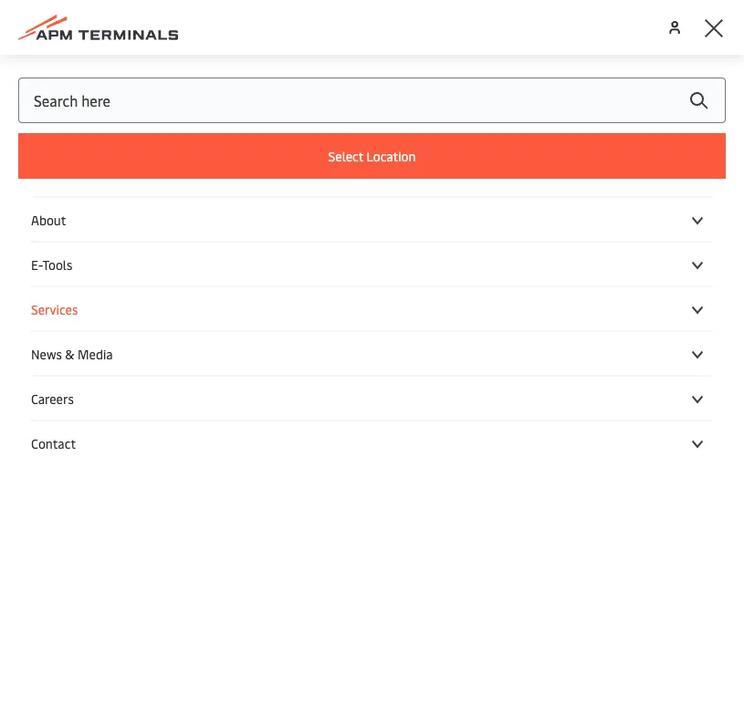 Task type: locate. For each thing, give the bounding box(es) containing it.
select
[[328, 147, 363, 165]]

1 vertical spatial &
[[158, 444, 197, 516]]

0 vertical spatial &
[[65, 345, 75, 362]]

tools
[[42, 256, 72, 273]]

0 horizontal spatial &
[[65, 345, 75, 362]]

select location
[[328, 147, 416, 165]]

& right quay
[[158, 444, 197, 516]]

news
[[31, 345, 62, 362]]

quay & marine
[[29, 444, 373, 516]]

e-
[[31, 256, 42, 273]]

barge services at apm terminals image
[[0, 55, 744, 383]]

1 horizontal spatial &
[[158, 444, 197, 516]]

quay
[[29, 444, 145, 516]]

services button
[[31, 300, 713, 318]]

global
[[43, 388, 80, 405]]

marine
[[210, 444, 373, 516]]

&
[[65, 345, 75, 362], [158, 444, 197, 516]]

home
[[83, 388, 117, 405]]

careers
[[31, 390, 74, 407]]

<
[[34, 388, 40, 405]]

Global search search field
[[18, 78, 726, 123]]

select location button
[[18, 133, 726, 179]]

location
[[367, 147, 416, 165]]

news & media
[[31, 345, 113, 362]]

& for quay
[[158, 444, 197, 516]]

& for news
[[65, 345, 75, 362]]

contact button
[[31, 435, 713, 452]]

media
[[78, 345, 113, 362]]

& right news
[[65, 345, 75, 362]]

None submit
[[671, 78, 726, 123]]

about
[[31, 211, 66, 228]]



Task type: describe. For each thing, give the bounding box(es) containing it.
careers button
[[31, 390, 713, 407]]

global home link
[[43, 388, 117, 405]]

e-tools button
[[31, 256, 713, 273]]

about button
[[31, 211, 713, 228]]

news & media button
[[31, 345, 713, 362]]

contact
[[31, 435, 76, 452]]

services
[[31, 300, 78, 318]]

e-tools
[[31, 256, 72, 273]]

< global home
[[34, 388, 117, 405]]



Task type: vqa. For each thing, say whether or not it's contained in the screenshot.
minutes
no



